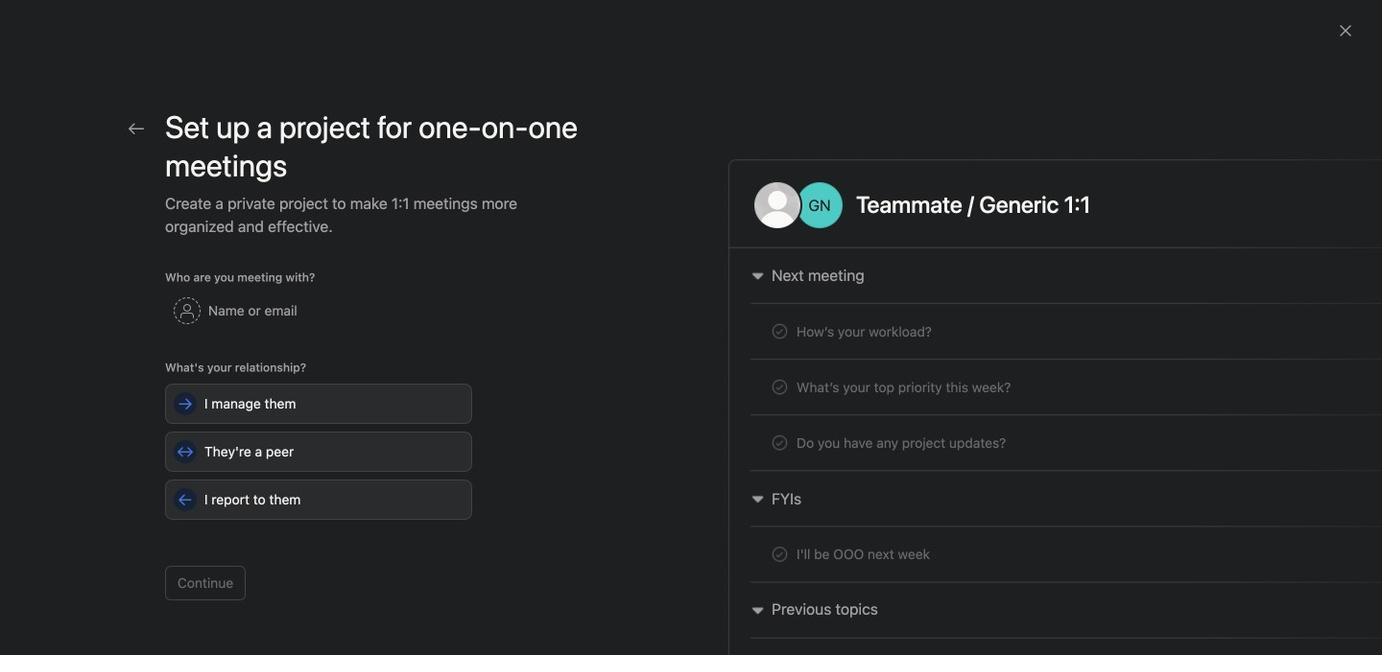 Task type: locate. For each thing, give the bounding box(es) containing it.
0 horizontal spatial close image
[[1300, 625, 1316, 641]]

0 vertical spatial mark complete image
[[281, 409, 304, 432]]

1 vertical spatial mark complete checkbox
[[281, 443, 304, 466]]

1 vertical spatial mark complete image
[[281, 443, 304, 466]]

0 vertical spatial mark complete checkbox
[[281, 409, 304, 432]]

list item
[[262, 403, 1352, 437], [262, 437, 1352, 472]]

gn image
[[809, 182, 831, 229]]

Mark complete checkbox
[[281, 409, 304, 432], [281, 443, 304, 466]]

1 mark complete checkbox from the top
[[281, 409, 304, 432]]

close image
[[1339, 23, 1354, 38], [1300, 625, 1316, 641]]

1 vertical spatial close image
[[1300, 625, 1316, 641]]

mark complete image
[[281, 409, 304, 432], [281, 443, 304, 466]]

teams element
[[0, 375, 230, 444]]

0 vertical spatial close image
[[1339, 23, 1354, 38]]

1 horizontal spatial close image
[[1339, 23, 1354, 38]]

add profile photo image
[[285, 286, 331, 332]]

go back image
[[129, 121, 144, 136]]



Task type: vqa. For each thing, say whether or not it's contained in the screenshot.
cross-functional project plan 'Link' to the bottom
no



Task type: describe. For each thing, give the bounding box(es) containing it.
Search templates at My workspace text field
[[23, 85, 438, 119]]

this is a preview of your project image
[[711, 146, 1383, 656]]

1 list item from the top
[[262, 403, 1352, 437]]

global element
[[0, 47, 230, 162]]

projects element
[[0, 305, 230, 375]]

1 mark complete image from the top
[[281, 409, 304, 432]]

expand elementary image
[[1270, 625, 1285, 641]]

2 mark complete image from the top
[[281, 443, 304, 466]]

2 list item from the top
[[262, 437, 1352, 472]]

2 mark complete checkbox from the top
[[281, 443, 304, 466]]

close image
[[1339, 23, 1354, 38]]



